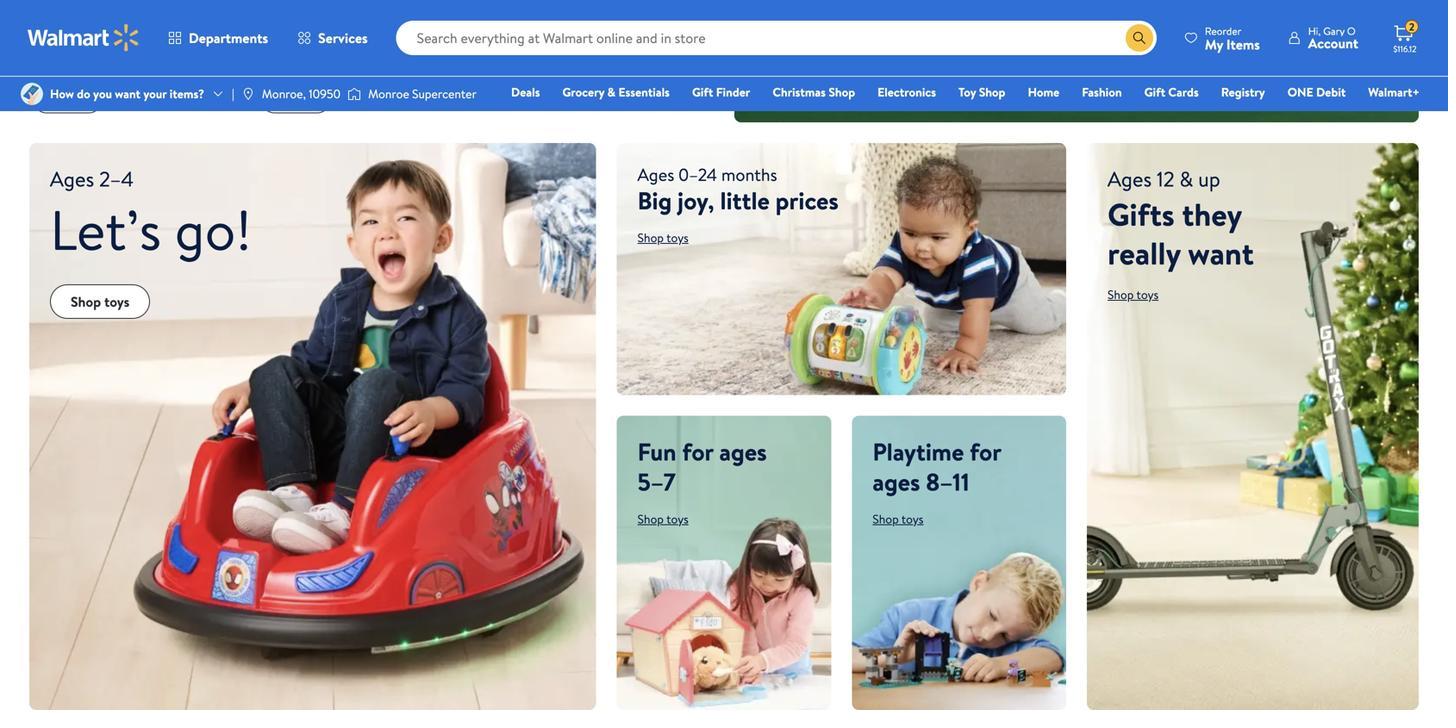 Task type: describe. For each thing, give the bounding box(es) containing it.
shop toys link for playtime for ages 8–11
[[873, 511, 924, 527]]

 image for monroe, 10950
[[241, 87, 255, 101]]

day
[[329, 136, 352, 155]]

deals
[[511, 84, 540, 100]]

13.3-
[[261, 60, 288, 79]]

playtime
[[873, 435, 964, 468]]

debit
[[1316, 84, 1346, 100]]

bluetooth/wireless
[[261, 117, 375, 136]]

by
[[427, 117, 442, 136]]

shop toys for gifts they really want
[[1108, 286, 1159, 303]]

restored meta quest 2 (oculus) — 128gb advanced all-in-one virtual reality headset (refurbished)
[[33, 41, 226, 117]]

shop toys for playtime for ages 8–11
[[873, 511, 924, 527]]

finder
[[716, 84, 750, 100]]

my
[[1205, 35, 1223, 54]]

items
[[1227, 35, 1260, 54]]

gary
[[1323, 24, 1345, 38]]

toys for let's go!
[[104, 292, 129, 311]]

toys for fun for ages 5–7
[[667, 511, 689, 527]]

options link for virtual
[[33, 86, 103, 113]]

white
[[489, 33, 524, 52]]

128gb inside restored apple macbook pro 13.3-inch intel core i5 8gb ram 128gb ssd mac os bundle: black case, wireless mouse, bluetooth/wireless airbuds by certified 2 day express (refurbished)
[[261, 79, 299, 98]]

intel
[[316, 60, 343, 79]]

restored apple airpods pro 2 white in ear headphones mqd83am/a (refurbished)
[[489, 14, 666, 71]]

shop for let's go!
[[71, 292, 101, 311]]

reorder my items
[[1205, 24, 1260, 54]]

options from $349.00 – $499.00
[[261, 10, 431, 27]]

prices
[[776, 184, 839, 217]]

pro for macbook
[[416, 41, 437, 60]]

registry link
[[1214, 83, 1273, 101]]

restored for —
[[33, 41, 87, 60]]

pro for airpods
[[634, 14, 655, 33]]

in-
[[171, 60, 188, 79]]

grocery & essentials link
[[555, 83, 678, 101]]

shop inside 'link'
[[829, 84, 855, 100]]

registry
[[1221, 84, 1265, 100]]

gifts they really want
[[1108, 193, 1254, 275]]

fun
[[638, 435, 677, 468]]

inch
[[288, 60, 313, 79]]

(refurbished) inside 'restored meta quest 2 (oculus) — 128gb advanced all-in-one virtual reality headset (refurbished)'
[[33, 98, 114, 117]]

os
[[359, 79, 378, 98]]

one debit
[[1288, 84, 1346, 100]]

gifts
[[1108, 193, 1175, 236]]

– for macbook
[[379, 10, 386, 27]]

mqd83am/a
[[489, 52, 572, 71]]

2 inside 'restored meta quest 2 (oculus) — 128gb advanced all-in-one virtual reality headset (refurbished)'
[[164, 41, 172, 60]]

toys for playtime for ages 8–11
[[902, 511, 924, 527]]

apple for core
[[319, 41, 353, 60]]

big joy, little prices
[[638, 184, 839, 217]]

add button
[[489, 59, 552, 86]]

 image for monroe supercenter
[[348, 85, 361, 103]]

quest
[[124, 41, 161, 60]]

o
[[1347, 24, 1356, 38]]

departments button
[[153, 17, 283, 59]]

how
[[50, 85, 74, 102]]

in
[[528, 33, 539, 52]]

christmas shop link
[[765, 83, 863, 101]]

apple for ear
[[547, 14, 582, 33]]

mac
[[331, 79, 356, 98]]

departments
[[189, 28, 268, 47]]

toys for gifts they really want
[[1137, 286, 1159, 303]]

one
[[188, 60, 214, 79]]

you
[[93, 85, 112, 102]]

product group containing restored apple macbook pro 13.3-inch intel core i5 8gb ram 128gb ssd mac os bundle: black case, wireless mouse, bluetooth/wireless airbuds by certified 2 day express (refurbished)
[[261, 0, 465, 174]]

reorder
[[1205, 24, 1242, 38]]

airbuds
[[378, 117, 424, 136]]

wireless
[[297, 98, 346, 117]]

case,
[[261, 98, 293, 117]]

—
[[33, 60, 43, 79]]

gift finder link
[[684, 83, 758, 101]]

shop toys link for gifts they really want
[[1108, 286, 1159, 303]]

mouse,
[[349, 98, 392, 117]]

express
[[355, 136, 401, 155]]

add
[[517, 64, 538, 81]]

core
[[346, 60, 376, 79]]

shop right toy
[[979, 84, 1006, 100]]

bundle:
[[381, 79, 426, 98]]

product group containing restored meta quest 2 (oculus) — 128gb advanced all-in-one virtual reality headset (refurbished)
[[33, 0, 237, 117]]

essentials
[[619, 84, 670, 100]]

let's
[[50, 191, 161, 268]]

shop toys for big joy, little prices
[[638, 229, 689, 246]]

shop toys link for let's go!
[[50, 285, 150, 319]]

shop toys link for big joy, little prices
[[638, 229, 689, 246]]

shop toys link for fun for ages 5–7
[[638, 511, 689, 527]]

toy
[[959, 84, 976, 100]]

fun for ages 5–7
[[638, 435, 767, 499]]



Task type: locate. For each thing, give the bounding box(es) containing it.
0 horizontal spatial options link
[[33, 86, 103, 113]]

0 horizontal spatial gift
[[692, 84, 713, 100]]

certified
[[261, 136, 315, 155]]

shop down 5–7
[[638, 511, 664, 527]]

pro inside restored apple macbook pro 13.3-inch intel core i5 8gb ram 128gb ssd mac os bundle: black case, wireless mouse, bluetooth/wireless airbuds by certified 2 day express (refurbished)
[[416, 41, 437, 60]]

1 horizontal spatial –
[[379, 10, 386, 27]]

ages right fun
[[719, 435, 767, 468]]

do
[[77, 85, 90, 102]]

shop down really
[[1108, 286, 1134, 303]]

walmart+ link
[[1361, 83, 1428, 101]]

1 horizontal spatial from
[[305, 10, 331, 27]]

Search search field
[[396, 21, 1157, 55]]

0 vertical spatial (refurbished)
[[576, 52, 657, 71]]

deals link
[[503, 83, 548, 101]]

 image right | on the top
[[241, 87, 255, 101]]

search icon image
[[1133, 31, 1146, 45]]

1 horizontal spatial 128gb
[[261, 79, 299, 98]]

services button
[[283, 17, 382, 59]]

5–7
[[638, 465, 676, 499]]

pro inside restored apple airpods pro 2 white in ear headphones mqd83am/a (refurbished)
[[634, 14, 655, 33]]

1 – from the left
[[151, 10, 157, 27]]

shop for big joy, little prices
[[638, 229, 664, 246]]

toys down let's
[[104, 292, 129, 311]]

one debit link
[[1280, 83, 1354, 101]]

2 right airpods
[[659, 14, 666, 33]]

shop for gifts they really want
[[1108, 286, 1134, 303]]

2 horizontal spatial restored
[[489, 14, 543, 33]]

 image down core
[[348, 85, 361, 103]]

gift finder
[[692, 84, 750, 100]]

restored up monroe, on the left of page
[[261, 41, 315, 60]]

fashion
[[1082, 84, 1122, 100]]

1 for from the left
[[682, 435, 714, 468]]

airpods
[[585, 14, 631, 33]]

go!
[[175, 191, 252, 268]]

hi,
[[1308, 24, 1321, 38]]

apple right in
[[547, 14, 582, 33]]

shop toys link down 5–7
[[638, 511, 689, 527]]

1 horizontal spatial ages
[[873, 465, 920, 499]]

from up meta
[[77, 10, 103, 27]]

walmart+
[[1368, 84, 1420, 100]]

home link
[[1020, 83, 1067, 101]]

cards
[[1168, 84, 1199, 100]]

ages left the 8–11
[[873, 465, 920, 499]]

ages for fun for ages 5–7
[[719, 435, 767, 468]]

monroe,
[[262, 85, 306, 102]]

ages inside playtime for ages 8–11
[[873, 465, 920, 499]]

shop toys
[[638, 229, 689, 246], [1108, 286, 1159, 303], [71, 292, 129, 311], [638, 511, 689, 527], [873, 511, 924, 527]]

for for 8–11
[[970, 435, 1001, 468]]

1 vertical spatial apple
[[319, 41, 353, 60]]

restored inside restored apple airpods pro 2 white in ear headphones mqd83am/a (refurbished)
[[489, 14, 543, 33]]

want for they
[[1188, 232, 1254, 275]]

shop toys down really
[[1108, 286, 1159, 303]]

pro down $499.00
[[416, 41, 437, 60]]

 image
[[21, 83, 43, 105]]

shop for playtime for ages 8–11
[[873, 511, 899, 527]]

0 horizontal spatial –
[[151, 10, 157, 27]]

2 vertical spatial (refurbished)
[[261, 155, 342, 174]]

128gb inside 'restored meta quest 2 (oculus) — 128gb advanced all-in-one virtual reality headset (refurbished)'
[[47, 60, 85, 79]]

from for apple
[[305, 10, 331, 27]]

services
[[318, 28, 368, 47]]

shop toys down 5–7
[[638, 511, 689, 527]]

2 product group from the left
[[261, 0, 465, 174]]

joy,
[[678, 184, 714, 217]]

options from $269.00 – $348.99
[[33, 10, 202, 27]]

shop down let's
[[71, 292, 101, 311]]

for right the 8–11
[[970, 435, 1001, 468]]

christmas
[[773, 84, 826, 100]]

christmas shop
[[773, 84, 855, 100]]

gift left cards
[[1144, 84, 1166, 100]]

0 horizontal spatial for
[[682, 435, 714, 468]]

apple down options from $349.00 – $499.00
[[319, 41, 353, 60]]

gift cards link
[[1137, 83, 1207, 101]]

they
[[1182, 193, 1242, 236]]

restored for white
[[489, 14, 543, 33]]

restored apple macbook pro 13.3-inch intel core i5 8gb ram 128gb ssd mac os bundle: black case, wireless mouse, bluetooth/wireless airbuds by certified 2 day express (refurbished)
[[261, 41, 461, 174]]

2 right quest
[[164, 41, 172, 60]]

for right fun
[[682, 435, 714, 468]]

 image
[[348, 85, 361, 103], [241, 87, 255, 101]]

let's go!
[[50, 191, 252, 268]]

grocery
[[562, 84, 605, 100]]

1 vertical spatial (refurbished)
[[33, 98, 114, 117]]

0 horizontal spatial pro
[[416, 41, 437, 60]]

1 gift from the left
[[692, 84, 713, 100]]

0 horizontal spatial ages
[[719, 435, 767, 468]]

for inside fun for ages 5–7
[[682, 435, 714, 468]]

electronics link
[[870, 83, 944, 101]]

ages for playtime for ages 8–11
[[873, 465, 920, 499]]

toy shop link
[[951, 83, 1013, 101]]

options link for 128gb
[[261, 86, 331, 113]]

0 horizontal spatial product group
[[33, 0, 237, 117]]

$499.00
[[389, 10, 431, 27]]

for inside playtime for ages 8–11
[[970, 435, 1001, 468]]

apple inside restored apple airpods pro 2 white in ear headphones mqd83am/a (refurbished)
[[547, 14, 582, 33]]

$348.99
[[160, 10, 202, 27]]

restored inside restored apple macbook pro 13.3-inch intel core i5 8gb ram 128gb ssd mac os bundle: black case, wireless mouse, bluetooth/wireless airbuds by certified 2 day express (refurbished)
[[261, 41, 315, 60]]

0 vertical spatial apple
[[547, 14, 582, 33]]

2 options link from the left
[[261, 86, 331, 113]]

8gb
[[393, 60, 420, 79]]

$116.12
[[1394, 43, 1417, 55]]

0 horizontal spatial restored
[[33, 41, 87, 60]]

shop toys link down really
[[1108, 286, 1159, 303]]

electronics
[[878, 84, 936, 100]]

shop down playtime for ages 8–11
[[873, 511, 899, 527]]

shop toys link down big
[[638, 229, 689, 246]]

shop down big
[[638, 229, 664, 246]]

2 up the $116.12
[[1409, 20, 1415, 34]]

shop toys for let's go!
[[71, 292, 129, 311]]

shop toys link down let's
[[50, 285, 150, 319]]

|
[[232, 85, 234, 102]]

macbook
[[357, 41, 412, 60]]

1 horizontal spatial want
[[1188, 232, 1254, 275]]

toys
[[667, 229, 689, 246], [1137, 286, 1159, 303], [104, 292, 129, 311], [667, 511, 689, 527], [902, 511, 924, 527]]

want for do
[[115, 85, 141, 102]]

want inside gifts they really want
[[1188, 232, 1254, 275]]

toys down 5–7
[[667, 511, 689, 527]]

0 horizontal spatial from
[[77, 10, 103, 27]]

2 inside restored apple macbook pro 13.3-inch intel core i5 8gb ram 128gb ssd mac os bundle: black case, wireless mouse, bluetooth/wireless airbuds by certified 2 day express (refurbished)
[[318, 136, 325, 155]]

2 – from the left
[[379, 10, 386, 27]]

2 left day
[[318, 136, 325, 155]]

1 horizontal spatial restored
[[261, 41, 315, 60]]

want right you on the left of the page
[[115, 85, 141, 102]]

toys down playtime for ages 8–11
[[902, 511, 924, 527]]

(refurbished) inside restored apple airpods pro 2 white in ear headphones mqd83am/a (refurbished)
[[576, 52, 657, 71]]

1 horizontal spatial  image
[[348, 85, 361, 103]]

ages inside fun for ages 5–7
[[719, 435, 767, 468]]

supercenter
[[412, 85, 477, 102]]

from for meta
[[77, 10, 103, 27]]

– right the $269.00
[[151, 10, 157, 27]]

shop toys down playtime for ages 8–11
[[873, 511, 924, 527]]

1 from from the left
[[77, 10, 103, 27]]

product group
[[33, 0, 237, 117], [261, 0, 465, 174], [489, 0, 693, 113]]

shop toys for fun for ages 5–7
[[638, 511, 689, 527]]

add to cart image
[[496, 62, 517, 83]]

meta
[[90, 41, 121, 60]]

1 vertical spatial want
[[1188, 232, 1254, 275]]

toys for big joy, little prices
[[667, 229, 689, 246]]

hi, gary o account
[[1308, 24, 1359, 53]]

shop for fun for ages 5–7
[[638, 511, 664, 527]]

pro
[[634, 14, 655, 33], [416, 41, 437, 60]]

gift cards
[[1144, 84, 1199, 100]]

i5
[[379, 60, 390, 79]]

apple inside restored apple macbook pro 13.3-inch intel core i5 8gb ram 128gb ssd mac os bundle: black case, wireless mouse, bluetooth/wireless airbuds by certified 2 day express (refurbished)
[[319, 41, 353, 60]]

Walmart Site-Wide search field
[[396, 21, 1157, 55]]

2 inside restored apple airpods pro 2 white in ear headphones mqd83am/a (refurbished)
[[659, 14, 666, 33]]

how do you want your items?
[[50, 85, 204, 102]]

1 vertical spatial pro
[[416, 41, 437, 60]]

2 horizontal spatial product group
[[489, 0, 693, 113]]

1 horizontal spatial (refurbished)
[[261, 155, 342, 174]]

1 horizontal spatial pro
[[634, 14, 655, 33]]

2 for from the left
[[970, 435, 1001, 468]]

your
[[143, 85, 167, 102]]

$349.00
[[334, 10, 376, 27]]

1 options link from the left
[[33, 86, 103, 113]]

virtual
[[33, 79, 73, 98]]

toy shop
[[959, 84, 1006, 100]]

0 horizontal spatial apple
[[319, 41, 353, 60]]

restored up "virtual"
[[33, 41, 87, 60]]

monroe supercenter
[[368, 85, 477, 102]]

shop toys down let's
[[71, 292, 129, 311]]

&
[[607, 84, 616, 100]]

fashion link
[[1074, 83, 1130, 101]]

0 vertical spatial pro
[[634, 14, 655, 33]]

0 horizontal spatial 128gb
[[47, 60, 85, 79]]

2 gift from the left
[[1144, 84, 1166, 100]]

3 product group from the left
[[489, 0, 693, 113]]

1 product group from the left
[[33, 0, 237, 117]]

$269.00
[[106, 10, 148, 27]]

product group containing restored apple airpods pro 2 white in ear headphones mqd83am/a (refurbished)
[[489, 0, 693, 113]]

reality
[[76, 79, 113, 98]]

shop
[[829, 84, 855, 100], [979, 84, 1006, 100], [638, 229, 664, 246], [1108, 286, 1134, 303], [71, 292, 101, 311], [638, 511, 664, 527], [873, 511, 899, 527]]

monroe
[[368, 85, 409, 102]]

black
[[430, 79, 461, 98]]

1 horizontal spatial apple
[[547, 14, 582, 33]]

from up services
[[305, 10, 331, 27]]

restored up mqd83am/a
[[489, 14, 543, 33]]

advanced
[[88, 60, 147, 79]]

grocery & essentials
[[562, 84, 670, 100]]

shop right christmas
[[829, 84, 855, 100]]

(oculus)
[[175, 41, 226, 60]]

gift left finder
[[692, 84, 713, 100]]

pro right airpods
[[634, 14, 655, 33]]

– for quest
[[151, 10, 157, 27]]

1 horizontal spatial options link
[[261, 86, 331, 113]]

1 horizontal spatial gift
[[1144, 84, 1166, 100]]

account
[[1308, 34, 1359, 53]]

– right $349.00
[[379, 10, 386, 27]]

gift for gift cards
[[1144, 84, 1166, 100]]

toys down really
[[1137, 286, 1159, 303]]

want right really
[[1188, 232, 1254, 275]]

ssd
[[303, 79, 327, 98]]

for for 5–7
[[682, 435, 714, 468]]

restored
[[489, 14, 543, 33], [33, 41, 87, 60], [261, 41, 315, 60]]

0 horizontal spatial  image
[[241, 87, 255, 101]]

toys down joy,
[[667, 229, 689, 246]]

walmart image
[[28, 24, 140, 52]]

restored for inch
[[261, 41, 315, 60]]

(refurbished) inside restored apple macbook pro 13.3-inch intel core i5 8gb ram 128gb ssd mac os bundle: black case, wireless mouse, bluetooth/wireless airbuds by certified 2 day express (refurbished)
[[261, 155, 342, 174]]

one
[[1288, 84, 1314, 100]]

restored inside 'restored meta quest 2 (oculus) — 128gb advanced all-in-one virtual reality headset (refurbished)'
[[33, 41, 87, 60]]

headset
[[116, 79, 166, 98]]

gift for gift finder
[[692, 84, 713, 100]]

gift
[[692, 84, 713, 100], [1144, 84, 1166, 100]]

headphones
[[565, 33, 639, 52]]

0 vertical spatial want
[[115, 85, 141, 102]]

for
[[682, 435, 714, 468], [970, 435, 1001, 468]]

1 horizontal spatial product group
[[261, 0, 465, 174]]

apple
[[547, 14, 582, 33], [319, 41, 353, 60]]

home
[[1028, 84, 1060, 100]]

0 horizontal spatial want
[[115, 85, 141, 102]]

0 horizontal spatial (refurbished)
[[33, 98, 114, 117]]

options
[[33, 10, 75, 27], [261, 10, 303, 27], [47, 91, 89, 108], [275, 91, 317, 108]]

2
[[659, 14, 666, 33], [1409, 20, 1415, 34], [164, 41, 172, 60], [318, 136, 325, 155]]

shop toys down big
[[638, 229, 689, 246]]

1 horizontal spatial for
[[970, 435, 1001, 468]]

2 from from the left
[[305, 10, 331, 27]]

2 horizontal spatial (refurbished)
[[576, 52, 657, 71]]

shop toys link down playtime for ages 8–11
[[873, 511, 924, 527]]



Task type: vqa. For each thing, say whether or not it's contained in the screenshot.
Explore
no



